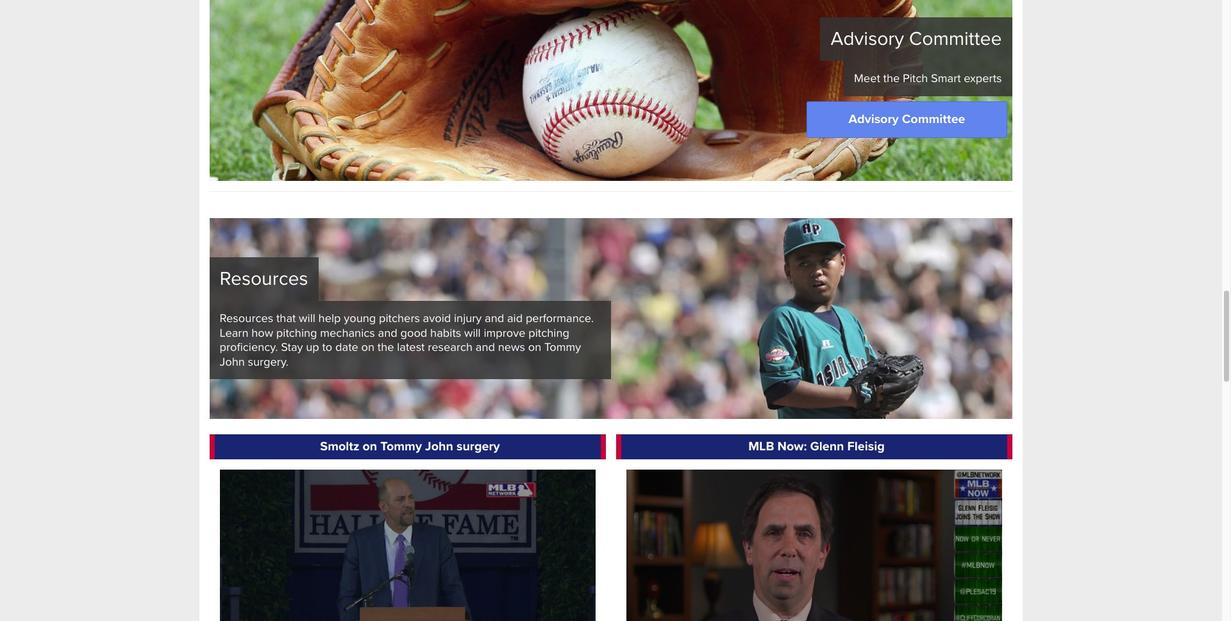 Task type: vqa. For each thing, say whether or not it's contained in the screenshot.
Committee in button
yes



Task type: describe. For each thing, give the bounding box(es) containing it.
up
[[306, 340, 319, 354]]

meet the pitch smart experts
[[855, 71, 1002, 85]]

to
[[322, 340, 333, 354]]

on right 'date'
[[362, 340, 375, 354]]

habits
[[431, 326, 461, 340]]

glenn
[[811, 439, 845, 454]]

how
[[252, 326, 273, 340]]

on right smoltz
[[363, 439, 377, 454]]

and down "improve"
[[476, 340, 495, 354]]

latest
[[397, 340, 425, 354]]

mlb media player group for tommy
[[220, 470, 596, 621]]

resources for resources that will help young pitchers avoid injury and aid performance. learn how pitching mechanics and good habits will improve pitching proficiency. stay up to date on the latest research and news on tommy john surgery.
[[220, 311, 273, 325]]

smoltz on tommy john surgery image
[[220, 470, 596, 621]]

john inside resources that will help young pitchers avoid injury and aid performance. learn how pitching mechanics and good habits will improve pitching proficiency. stay up to date on the latest research and news on tommy john surgery.
[[220, 355, 245, 369]]

performance.
[[526, 311, 594, 325]]

mlb media player group for glenn
[[626, 470, 1002, 621]]

tommy inside resources that will help young pitchers avoid injury and aid performance. learn how pitching mechanics and good habits will improve pitching proficiency. stay up to date on the latest research and news on tommy john surgery.
[[545, 340, 581, 354]]

mlb now: glenn fleisig image
[[626, 470, 1002, 621]]

fleisig
[[848, 439, 885, 454]]

now:
[[778, 439, 807, 454]]

smoltz
[[320, 439, 360, 454]]

advisory inside button
[[849, 111, 899, 127]]

experts
[[964, 71, 1002, 85]]

surgery.
[[248, 355, 289, 369]]

good
[[401, 326, 427, 340]]

resources that will help young pitchers avoid injury and aid performance. learn how pitching mechanics and good habits will improve pitching proficiency. stay up to date on the latest research and news on tommy john surgery.
[[220, 311, 594, 369]]

mlb now: glenn fleisig
[[749, 439, 885, 454]]

research
[[428, 340, 473, 354]]

meet
[[855, 71, 881, 85]]

and up "improve"
[[485, 311, 504, 325]]

0 horizontal spatial will
[[299, 311, 316, 325]]

1 horizontal spatial will
[[464, 326, 481, 340]]

committee inside button
[[902, 111, 966, 127]]

advisory committee inside button
[[849, 111, 966, 127]]

injury
[[454, 311, 482, 325]]



Task type: locate. For each thing, give the bounding box(es) containing it.
advisory
[[831, 27, 905, 51], [849, 111, 899, 127]]

1 vertical spatial advisory
[[849, 111, 899, 127]]

1 horizontal spatial pitching
[[529, 326, 570, 340]]

and
[[485, 311, 504, 325], [378, 326, 398, 340], [476, 340, 495, 354]]

resources up that
[[220, 267, 308, 291]]

1 vertical spatial the
[[378, 340, 394, 354]]

john down the proficiency.
[[220, 355, 245, 369]]

mlb
[[749, 439, 775, 454]]

on right 'news'
[[528, 340, 542, 354]]

improve
[[484, 326, 526, 340]]

mlb media player group
[[220, 470, 596, 621], [626, 470, 1002, 621]]

1 mlb media player group from the left
[[220, 470, 596, 621]]

0 vertical spatial tommy
[[545, 340, 581, 354]]

committee up smart
[[910, 27, 1002, 51]]

1 vertical spatial committee
[[902, 111, 966, 127]]

0 horizontal spatial the
[[378, 340, 394, 354]]

advisory committee button
[[807, 101, 1008, 138]]

0 vertical spatial resources
[[220, 267, 308, 291]]

1 horizontal spatial the
[[884, 71, 900, 85]]

john
[[220, 355, 245, 369], [425, 439, 454, 454]]

pitchers
[[379, 311, 420, 325]]

0 vertical spatial advisory
[[831, 27, 905, 51]]

advisory committee down pitch
[[849, 111, 966, 127]]

1 vertical spatial tommy
[[381, 439, 422, 454]]

advisory committee link
[[807, 101, 1008, 138]]

smoltz on tommy john surgery
[[320, 439, 500, 454]]

0 horizontal spatial pitching
[[276, 326, 317, 340]]

will
[[299, 311, 316, 325], [464, 326, 481, 340]]

date
[[336, 340, 359, 354]]

help
[[319, 311, 341, 325]]

aid
[[507, 311, 523, 325]]

resources for resources
[[220, 267, 308, 291]]

stay
[[281, 340, 303, 354]]

advisory up meet
[[831, 27, 905, 51]]

that
[[276, 311, 296, 325]]

0 vertical spatial advisory committee
[[831, 27, 1002, 51]]

on
[[362, 340, 375, 354], [528, 340, 542, 354], [363, 439, 377, 454]]

advisory committee up pitch
[[831, 27, 1002, 51]]

surgery
[[457, 439, 500, 454]]

proficiency.
[[220, 340, 278, 354]]

and down pitchers
[[378, 326, 398, 340]]

1 vertical spatial resources
[[220, 311, 273, 325]]

committee down meet the pitch smart experts
[[902, 111, 966, 127]]

2 mlb media player group from the left
[[626, 470, 1002, 621]]

1 resources from the top
[[220, 267, 308, 291]]

resources up the learn
[[220, 311, 273, 325]]

1 vertical spatial john
[[425, 439, 454, 454]]

0 vertical spatial the
[[884, 71, 900, 85]]

1 horizontal spatial john
[[425, 439, 454, 454]]

the
[[884, 71, 900, 85], [378, 340, 394, 354]]

0 horizontal spatial tommy
[[381, 439, 422, 454]]

tommy right smoltz
[[381, 439, 422, 454]]

pitch
[[903, 71, 929, 85]]

1 horizontal spatial tommy
[[545, 340, 581, 354]]

the left latest
[[378, 340, 394, 354]]

pitching up stay
[[276, 326, 317, 340]]

news
[[498, 340, 525, 354]]

john left surgery
[[425, 439, 454, 454]]

0 vertical spatial committee
[[910, 27, 1002, 51]]

1 vertical spatial advisory committee
[[849, 111, 966, 127]]

advisory committee
[[831, 27, 1002, 51], [849, 111, 966, 127]]

learn
[[220, 326, 249, 340]]

tommy
[[545, 340, 581, 354], [381, 439, 422, 454]]

1 pitching from the left
[[276, 326, 317, 340]]

young
[[344, 311, 376, 325]]

mechanics
[[320, 326, 375, 340]]

will down injury
[[464, 326, 481, 340]]

0 vertical spatial john
[[220, 355, 245, 369]]

tommy down performance.
[[545, 340, 581, 354]]

0 horizontal spatial mlb media player group
[[220, 470, 596, 621]]

2 pitching from the left
[[529, 326, 570, 340]]

the left pitch
[[884, 71, 900, 85]]

advisory down meet
[[849, 111, 899, 127]]

committee
[[910, 27, 1002, 51], [902, 111, 966, 127]]

2 resources from the top
[[220, 311, 273, 325]]

resources
[[220, 267, 308, 291], [220, 311, 273, 325]]

0 horizontal spatial john
[[220, 355, 245, 369]]

avoid
[[423, 311, 451, 325]]

the inside resources that will help young pitchers avoid injury and aid performance. learn how pitching mechanics and good habits will improve pitching proficiency. stay up to date on the latest research and news on tommy john surgery.
[[378, 340, 394, 354]]

pitching down performance.
[[529, 326, 570, 340]]

1 horizontal spatial mlb media player group
[[626, 470, 1002, 621]]

will right that
[[299, 311, 316, 325]]

smart
[[932, 71, 961, 85]]

pitching
[[276, 326, 317, 340], [529, 326, 570, 340]]

resources inside resources that will help young pitchers avoid injury and aid performance. learn how pitching mechanics and good habits will improve pitching proficiency. stay up to date on the latest research and news on tommy john surgery.
[[220, 311, 273, 325]]



